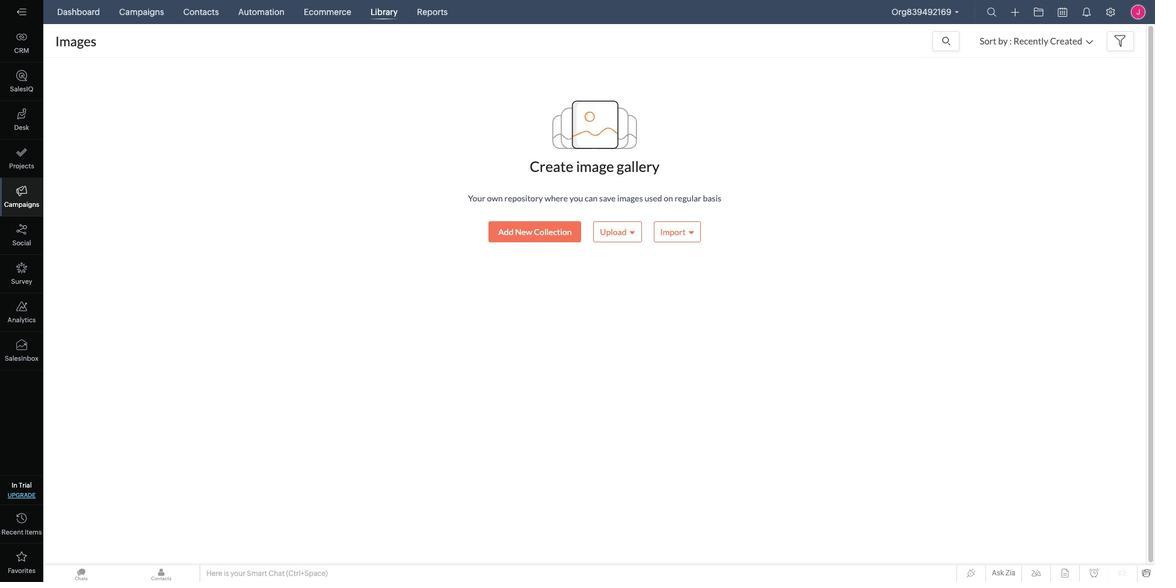 Task type: describe. For each thing, give the bounding box(es) containing it.
contacts
[[183, 7, 219, 17]]

ask zia
[[992, 569, 1016, 578]]

here
[[206, 570, 222, 578]]

salesiq
[[10, 85, 33, 93]]

trial
[[19, 482, 32, 489]]

desk
[[14, 124, 29, 131]]

here is your smart chat (ctrl+space)
[[206, 570, 328, 578]]

zia
[[1006, 569, 1016, 578]]

notifications image
[[1082, 7, 1091, 17]]

recent
[[2, 529, 23, 536]]

library
[[371, 7, 398, 17]]

crm
[[14, 47, 29, 54]]

upgrade
[[8, 492, 36, 499]]

crm link
[[0, 24, 43, 63]]

org839492169
[[892, 7, 952, 17]]

library link
[[366, 0, 403, 24]]

smart
[[247, 570, 267, 578]]

favorites
[[8, 567, 35, 575]]

reports
[[417, 7, 448, 17]]



Task type: locate. For each thing, give the bounding box(es) containing it.
1 horizontal spatial campaigns link
[[114, 0, 169, 24]]

chats image
[[43, 566, 119, 582]]

social link
[[0, 217, 43, 255]]

ask
[[992, 569, 1004, 578]]

campaigns left contacts
[[119, 7, 164, 17]]

recent items
[[2, 529, 42, 536]]

items
[[25, 529, 42, 536]]

automation link
[[233, 0, 289, 24]]

1 vertical spatial campaigns link
[[0, 178, 43, 217]]

0 horizontal spatial campaigns link
[[0, 178, 43, 217]]

contacts link
[[178, 0, 224, 24]]

ecommerce link
[[299, 0, 356, 24]]

salesinbox link
[[0, 332, 43, 371]]

projects
[[9, 162, 34, 170]]

in
[[12, 482, 17, 489]]

automation
[[238, 7, 285, 17]]

survey link
[[0, 255, 43, 294]]

analytics
[[8, 316, 36, 324]]

salesiq link
[[0, 63, 43, 101]]

calendar image
[[1058, 7, 1067, 17]]

campaigns link down projects on the left
[[0, 178, 43, 217]]

social
[[12, 239, 31, 247]]

campaigns link left contacts
[[114, 0, 169, 24]]

dashboard
[[57, 7, 100, 17]]

0 horizontal spatial campaigns
[[4, 201, 39, 208]]

folder image
[[1034, 7, 1044, 17]]

is
[[224, 570, 229, 578]]

campaigns link
[[114, 0, 169, 24], [0, 178, 43, 217]]

analytics link
[[0, 294, 43, 332]]

campaigns up social link
[[4, 201, 39, 208]]

your
[[230, 570, 245, 578]]

1 vertical spatial campaigns
[[4, 201, 39, 208]]

survey
[[11, 278, 32, 285]]

contacts image
[[123, 566, 199, 582]]

ecommerce
[[304, 7, 351, 17]]

chat
[[269, 570, 285, 578]]

1 horizontal spatial campaigns
[[119, 7, 164, 17]]

campaigns
[[119, 7, 164, 17], [4, 201, 39, 208]]

0 vertical spatial campaigns link
[[114, 0, 169, 24]]

quick actions image
[[1011, 8, 1020, 17]]

salesinbox
[[5, 355, 38, 362]]

dashboard link
[[52, 0, 105, 24]]

in trial upgrade
[[8, 482, 36, 499]]

(ctrl+space)
[[286, 570, 328, 578]]

projects link
[[0, 140, 43, 178]]

reports link
[[412, 0, 453, 24]]

configure settings image
[[1106, 7, 1116, 17]]

search image
[[987, 7, 997, 17]]

0 vertical spatial campaigns
[[119, 7, 164, 17]]

desk link
[[0, 101, 43, 140]]



